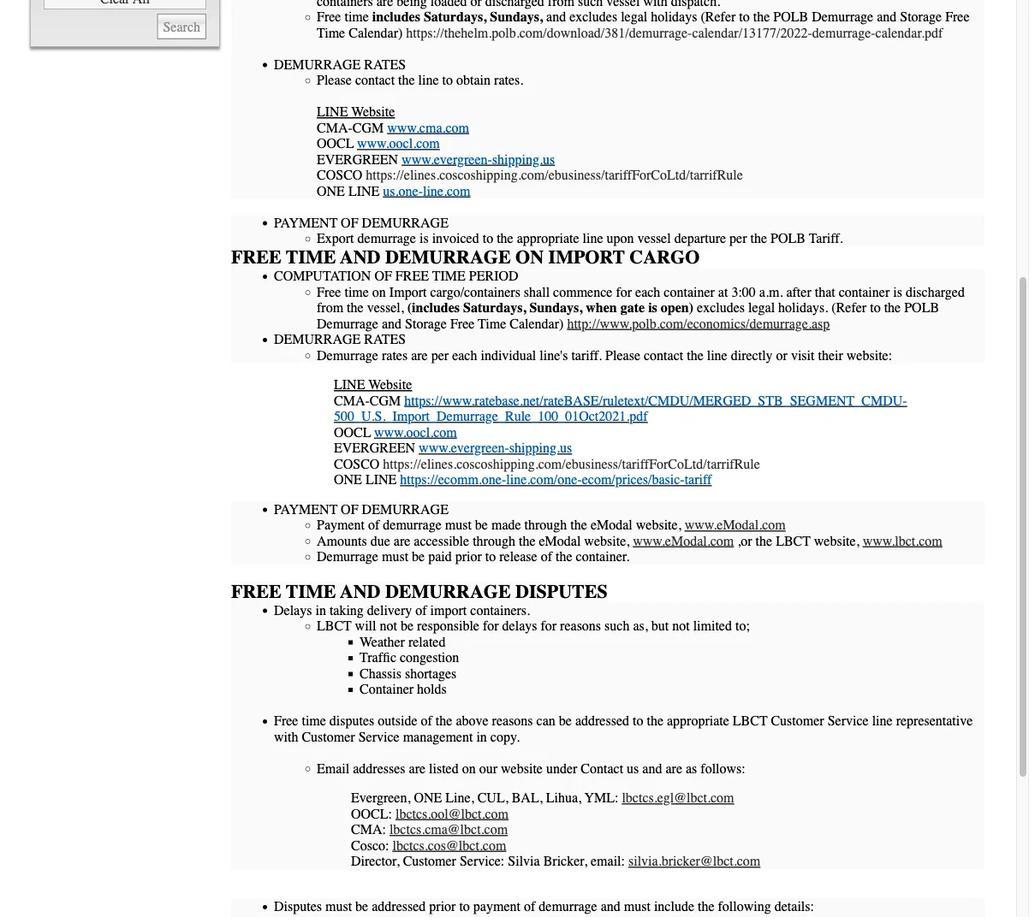 Task type: describe. For each thing, give the bounding box(es) containing it.
polb inside and excludes legal holidays (refer to the polb demurrage and storage free time calendar)
[[773, 9, 808, 25]]

1 demurrage rates from the top
[[274, 56, 406, 72]]

email addresses are listed on our website under contact us and are as follows:
[[317, 761, 746, 777]]

cargo
[[630, 247, 700, 268]]

on
[[516, 247, 544, 268]]

3:00
[[732, 284, 756, 300]]

1 horizontal spatial please
[[605, 348, 640, 363]]

1 vertical spatial cgm
[[370, 393, 401, 409]]

demurrage up line website
[[317, 348, 378, 363]]

is inside the free time on import cargo/containers shall commence for each container at 3:00 a.m. after that container is discharged from the vessel,
[[893, 284, 902, 300]]

copy.
[[490, 729, 520, 745]]

1 container from the left
[[664, 284, 715, 300]]

(includes
[[407, 300, 460, 316]]

of for containers.
[[416, 603, 427, 619]]

time inside "excludes legal holidays. (refer to the polb demurrage and storage free time calendar)"
[[478, 316, 506, 332]]

free for free time on import cargo/containers shall commence for each container at 3:00 a.m. after that container is discharged from the vessel,
[[317, 284, 341, 300]]

1 vertical spatial saturdays,
[[463, 300, 526, 316]]

line left directly at the top
[[707, 348, 728, 363]]

free time includes saturdays, sundays,
[[317, 9, 543, 25]]

1 vertical spatial on
[[462, 761, 476, 777]]

invoiced
[[432, 231, 479, 247]]

lihua,
[[546, 791, 581, 807]]

addressed inside free time disputes outside of the above reasons can be addressed to the appropriate lbct customer service line representative with customer service management in copy.
[[575, 714, 629, 729]]

release
[[499, 549, 537, 565]]

0 vertical spatial saturdays,
[[424, 9, 487, 25]]

lbctcs.ool@lbct.com link
[[396, 807, 509, 822]]

free time disputes outside of the above reasons can be addressed to the appropriate lbct customer service line representative with customer service management in copy.
[[274, 714, 973, 745]]

line website
[[334, 377, 412, 393]]

www.emodal.com link for amounts due are accessible through the emodal website,
[[633, 533, 734, 549]]

amounts
[[317, 533, 367, 549]]

oocl inside line website cma-cgm www.cma.com oocl www.oocl.com evergreen www.evergreen-shipping.us cosco https://elines.coscoshipping.com/ebusiness/tariffforcoltd/tarrifrule one line us.one-line.com
[[317, 136, 354, 152]]

https://www.ratebase.net/ratebase/ruletext/cmdu/merged_stb_segment_cmdu- 500_u.s._import_demurrage_rule_100_01oct2021.pdf link
[[334, 393, 907, 425]]

after
[[786, 284, 811, 300]]

line inside "payment of demurrage export demurrage is invoiced to the appropriate line upon vessel departure per the polb tariff. free time and demurrage on import cargo"
[[583, 231, 603, 247]]

time for includes
[[345, 9, 369, 25]]

paid
[[428, 549, 452, 565]]

are right rates
[[411, 348, 428, 363]]

contact
[[581, 761, 623, 777]]

demurrage inside and excludes legal holidays (refer to the polb demurrage and storage free time calendar)
[[812, 9, 873, 25]]

legal inside "excludes legal holidays. (refer to the polb demurrage and storage free time calendar)"
[[748, 300, 775, 316]]

calendar) inside "excludes legal holidays. (refer to the polb demurrage and storage free time calendar)"
[[510, 316, 564, 332]]

lbct inside payment of demurrage payment of demurrage must be made through the emodal website, www.emodal.com amounts due are accessible through the emodal website, www.emodal.com ,or the lbct website, www.lbct.com demurrage must be paid prior to release of the container.
[[776, 533, 811, 549]]

delivery
[[367, 603, 412, 619]]

please contact the line to obtain rates.
[[317, 72, 523, 88]]

1 vertical spatial contact
[[644, 348, 683, 363]]

0 horizontal spatial through
[[473, 533, 515, 549]]

oocl:
[[351, 807, 392, 822]]

to inside "excludes legal holidays. (refer to the polb demurrage and storage free time calendar)"
[[870, 300, 881, 316]]

shipping.us inside oocl www.oocl.com evergreen www.evergreen-shipping.us cosco https://elines.coscoshipping.com/ebusiness/tariffforcoltd/tarrifrule one line https://ecomm.one-line.com/one-ecom/prices/basic-tariff
[[509, 441, 572, 456]]

https://www.ratebase.net/ratebase/ruletext/cmdu/merged_stb_segment_cmdu-
[[404, 393, 907, 409]]

tariff.
[[809, 231, 843, 247]]

evergreen, one line, cul, bal, lihua, yml: lbctcs.egl@lbct.com oocl: lbctcs.ool@lbct.com cma: lbctcs.cma@lbct.com ​cosco: lbctcs.cos@lbct.com director, customer service: silvia bricker, email: silvia.bricker@lbct.com
[[351, 791, 761, 870]]

www.emodal.com down tariff
[[685, 518, 786, 533]]

above
[[456, 714, 489, 729]]

excludes inside "excludes legal holidays. (refer to the polb demurrage and storage free time calendar)"
[[697, 300, 745, 316]]

free for free time disputes outside of the above reasons can be addressed to the appropriate lbct customer service line representative with customer service management in copy.
[[274, 714, 298, 729]]

period
[[469, 268, 519, 284]]

email
[[317, 761, 350, 777]]

as,
[[633, 619, 648, 634]]

free for free time includes saturdays, sundays,
[[317, 9, 341, 25]]

time inside and excludes legal holidays (refer to the polb demurrage and storage free time calendar)
[[317, 25, 345, 41]]

management
[[403, 729, 473, 745]]

0 horizontal spatial addressed
[[372, 899, 426, 915]]

can
[[537, 714, 556, 729]]

0 vertical spatial www.evergreen-shipping.us link
[[402, 152, 555, 167]]

2 rates from the top
[[364, 332, 406, 348]]

0 horizontal spatial emodal
[[539, 533, 581, 549]]

appropriate inside "payment of demurrage export demurrage is invoiced to the appropriate line upon vessel departure per the polb tariff. free time and demurrage on import cargo"
[[517, 231, 579, 247]]

chassis
[[360, 666, 401, 682]]

payment
[[473, 899, 521, 915]]

tariff.
[[571, 348, 602, 363]]

payment of demurrage payment of demurrage must be made through the emodal website, www.emodal.com amounts due are accessible through the emodal website, www.emodal.com ,or the lbct website, www.lbct.com demurrage must be paid prior to release of the container.
[[274, 502, 943, 565]]

accessible
[[414, 533, 469, 549]]

their
[[818, 348, 843, 363]]

free time on import cargo/containers shall commence for each container at 3:00 a.m. after that container is discharged from the vessel,
[[317, 284, 965, 316]]

demurrage rates are per each individual line's tariff.  please contact the line directly or visit their website:
[[317, 348, 892, 363]]

us.one-
[[383, 183, 423, 199]]

shall
[[524, 284, 550, 300]]

https://ecomm.one-
[[400, 472, 506, 488]]

related
[[408, 634, 446, 650]]

cma:
[[351, 822, 386, 838]]

,or
[[737, 533, 752, 549]]

service:
[[460, 854, 505, 870]]

vessel
[[638, 231, 671, 247]]

be inside free time disputes outside of the above reasons can be addressed to the appropriate lbct customer service line representative with customer service management in copy.
[[559, 714, 572, 729]]

line,
[[446, 791, 474, 807]]

line.com/one-
[[506, 472, 582, 488]]

1 vertical spatial of
[[375, 268, 392, 284]]

import
[[389, 284, 427, 300]]

but
[[651, 619, 669, 634]]

reasons inside free time disputes outside of the above reasons can be addressed to the appropriate lbct customer service line representative with customer service management in copy.
[[492, 714, 533, 729]]

cgm inside line website cma-cgm www.cma.com oocl www.oocl.com evergreen www.evergreen-shipping.us cosco https://elines.coscoshipping.com/ebusiness/tariffforcoltd/tarrifrule one line us.one-line.com
[[353, 120, 384, 136]]

line.com
[[423, 183, 471, 199]]

lbct inside free time disputes outside of the above reasons can be addressed to the appropriate lbct customer service line representative with customer service management in copy.
[[733, 714, 768, 729]]

time for on
[[345, 284, 369, 300]]

container
[[360, 682, 414, 698]]

bricker,
[[543, 854, 587, 870]]

0 vertical spatial www.oocl.com link
[[357, 136, 440, 152]]

are inside payment of demurrage payment of demurrage must be made through the emodal website, www.emodal.com amounts due are accessible through the emodal website, www.emodal.com ,or the lbct website, www.lbct.com demurrage must be paid prior to release of the container.
[[394, 533, 410, 549]]

are left the listed
[[409, 761, 426, 777]]

payment
[[317, 518, 365, 533]]

must up paid
[[445, 518, 472, 533]]

import
[[430, 603, 467, 619]]

storage inside and excludes legal holidays (refer to the polb demurrage and storage free time calendar)
[[900, 9, 942, 25]]

gate
[[621, 300, 645, 316]]

excludes legal holidays. (refer to the polb demurrage and storage free time calendar)
[[317, 300, 939, 332]]

include
[[654, 899, 694, 915]]

reasons inside delays in taking delivery of import containers. lbct will not be responsible for delays for reasons such as, but not limited to; weather related traffic congestion chassis shortages container holds
[[560, 619, 601, 634]]

0 horizontal spatial for
[[483, 619, 499, 634]]

0 vertical spatial https://elines.coscoshipping.com/ebusiness/tariffforcoltd/tarrifrule link
[[366, 167, 743, 183]]

disputes
[[330, 714, 374, 729]]

to inside "payment of demurrage export demurrage is invoiced to the appropriate line upon vessel departure per the polb tariff. free time and demurrage on import cargo"
[[483, 231, 493, 247]]

www.cma.com
[[387, 120, 469, 136]]

on inside the free time on import cargo/containers shall commence for each container at 3:00 a.m. after that container is discharged from the vessel,
[[372, 284, 386, 300]]

such
[[605, 619, 630, 634]]

container.
[[576, 549, 629, 565]]

(refer inside and excludes legal holidays (refer to the polb demurrage and storage free time calendar)
[[701, 9, 736, 25]]

a.m.
[[759, 284, 783, 300]]

be down 'director,'
[[355, 899, 368, 915]]

1 vertical spatial each
[[452, 348, 477, 363]]

bal,
[[512, 791, 543, 807]]

1 vertical spatial cma-
[[334, 393, 370, 409]]

payment for through
[[274, 502, 338, 518]]

to inside and excludes legal holidays (refer to the polb demurrage and storage free time calendar)
[[739, 9, 750, 25]]

demurrage inside "payment of demurrage export demurrage is invoiced to the appropriate line upon vessel departure per the polb tariff. free time and demurrage on import cargo"
[[358, 231, 416, 247]]

prior inside payment of demurrage payment of demurrage must be made through the emodal website, www.emodal.com amounts due are accessible through the emodal website, www.emodal.com ,or the lbct website, www.lbct.com demurrage must be paid prior to release of the container.
[[455, 549, 482, 565]]

containers.
[[470, 603, 530, 619]]

www.oocl.com inside oocl www.oocl.com evergreen www.evergreen-shipping.us cosco https://elines.coscoshipping.com/ebusiness/tariffforcoltd/tarrifrule one line https://ecomm.one-line.com/one-ecom/prices/basic-tariff
[[374, 425, 457, 441]]

director,
[[351, 854, 400, 870]]

1 horizontal spatial for
[[541, 619, 557, 634]]

includes
[[372, 9, 420, 25]]

line inside oocl www.oocl.com evergreen www.evergreen-shipping.us cosco https://elines.coscoshipping.com/ebusiness/tariffforcoltd/tarrifrule one line https://ecomm.one-line.com/one-ecom/prices/basic-tariff
[[366, 472, 397, 488]]

(includes saturdays, sundays, when gate is open)
[[407, 300, 697, 316]]

website
[[501, 761, 543, 777]]

computation of free time period
[[274, 268, 519, 284]]

2 container from the left
[[839, 284, 890, 300]]

outside
[[378, 714, 417, 729]]

0 horizontal spatial service
[[358, 729, 400, 745]]

under
[[546, 761, 577, 777]]

yml:
[[585, 791, 619, 807]]

1 horizontal spatial emodal
[[591, 518, 633, 533]]

commence
[[553, 284, 613, 300]]

lbctcs.cos@lbct.com
[[393, 838, 506, 854]]

following
[[718, 899, 771, 915]]

vessel,
[[367, 300, 404, 316]]

be left paid
[[412, 549, 425, 565]]

disputes
[[516, 581, 608, 603]]

1 vertical spatial https://elines.coscoshipping.com/ebusiness/tariffforcoltd/tarrifrule link
[[383, 456, 760, 472]]

1 vertical spatial prior
[[429, 899, 456, 915]]

1 vertical spatial www.evergreen-shipping.us link
[[419, 441, 572, 456]]

one inside evergreen, one line, cul, bal, lihua, yml: lbctcs.egl@lbct.com oocl: lbctcs.ool@lbct.com cma: lbctcs.cma@lbct.com ​cosco: lbctcs.cos@lbct.com director, customer service: silvia bricker, email: silvia.bricker@lbct.com
[[414, 791, 442, 807]]

www.lbct.com
[[863, 533, 943, 549]]

tariff
[[685, 472, 712, 488]]

www.evergreen- inside oocl www.oocl.com evergreen www.evergreen-shipping.us cosco https://elines.coscoshipping.com/ebusiness/tariffforcoltd/tarrifrule one line https://ecomm.one-line.com/one-ecom/prices/basic-tariff
[[419, 441, 509, 456]]

responsible
[[417, 619, 479, 634]]

must right disputes
[[325, 899, 352, 915]]

0 horizontal spatial website,
[[584, 533, 630, 549]]

of for above
[[421, 714, 432, 729]]

1 vertical spatial www.oocl.com link
[[374, 425, 457, 441]]

cargo/containers
[[430, 284, 520, 300]]

one inside line website cma-cgm www.cma.com oocl www.oocl.com evergreen www.evergreen-shipping.us cosco https://elines.coscoshipping.com/ebusiness/tariffforcoltd/tarrifrule one line us.one-line.com
[[317, 183, 345, 199]]



Task type: locate. For each thing, give the bounding box(es) containing it.
excludes left holidays
[[570, 9, 617, 25]]

www.emodal.com link for payment of demurrage must be made through the emodal website,
[[685, 518, 786, 533]]

time inside the free time on import cargo/containers shall commence for each container at 3:00 a.m. after that container is discharged from the vessel,
[[345, 284, 369, 300]]

polb inside "excludes legal holidays. (refer to the polb demurrage and storage free time calendar)"
[[904, 300, 939, 316]]

www.emodal.com left ,or
[[633, 533, 734, 549]]

website:
[[847, 348, 892, 363]]

2 and from the top
[[340, 581, 381, 603]]

1 horizontal spatial website,
[[636, 518, 681, 533]]

line
[[418, 72, 439, 88], [583, 231, 603, 247], [707, 348, 728, 363], [872, 714, 893, 729]]

of for through
[[341, 502, 358, 518]]

1 and from the top
[[340, 247, 381, 268]]

and
[[546, 9, 566, 25], [877, 9, 897, 25], [382, 316, 402, 332], [642, 761, 662, 777], [601, 899, 621, 915]]

storage inside "excludes legal holidays. (refer to the polb demurrage and storage free time calendar)"
[[405, 316, 447, 332]]

1 horizontal spatial contact
[[644, 348, 683, 363]]

http://www.polb.com/economics/demurrage.asp link
[[567, 316, 830, 332]]

0 vertical spatial cosco
[[317, 167, 362, 183]]

0 vertical spatial time
[[317, 25, 345, 41]]

is left discharged
[[893, 284, 902, 300]]

1 vertical spatial https://elines.coscoshipping.com/ebusiness/tariffforcoltd/tarrifrule
[[383, 456, 760, 472]]

one left line,
[[414, 791, 442, 807]]

each left the "open)" at the right of the page
[[635, 284, 660, 300]]

free inside "excludes legal holidays. (refer to the polb demurrage and storage free time calendar)"
[[450, 316, 475, 332]]

0 vertical spatial storage
[[900, 9, 942, 25]]

payment inside "payment of demurrage export demurrage is invoiced to the appropriate line upon vessel departure per the polb tariff. free time and demurrage on import cargo"
[[274, 215, 338, 231]]

computation
[[274, 268, 371, 284]]

0 vertical spatial website
[[351, 104, 395, 120]]

demurrage rates down includes
[[274, 56, 406, 72]]

of for must
[[368, 518, 380, 533]]

each left individual
[[452, 348, 477, 363]]

0 vertical spatial appropriate
[[517, 231, 579, 247]]

None submit
[[157, 14, 206, 39]]

website down please contact the line to obtain rates.
[[351, 104, 395, 120]]

shipping.us down rates.
[[492, 152, 555, 167]]

upon
[[607, 231, 634, 247]]

0 horizontal spatial legal
[[621, 9, 647, 25]]

each inside the free time on import cargo/containers shall commence for each container at 3:00 a.m. after that container is discharged from the vessel,
[[635, 284, 660, 300]]

reasons
[[560, 619, 601, 634], [492, 714, 533, 729]]

to up website:
[[870, 300, 881, 316]]

one inside oocl www.oocl.com evergreen www.evergreen-shipping.us cosco https://elines.coscoshipping.com/ebusiness/tariffforcoltd/tarrifrule one line https://ecomm.one-line.com/one-ecom/prices/basic-tariff
[[334, 472, 362, 488]]

of inside payment of demurrage payment of demurrage must be made through the emodal website, www.emodal.com amounts due are accessible through the emodal website, www.emodal.com ,or the lbct website, www.lbct.com demurrage must be paid prior to release of the container.
[[341, 502, 358, 518]]

1 vertical spatial www.oocl.com
[[374, 425, 457, 441]]

oocl inside oocl www.oocl.com evergreen www.evergreen-shipping.us cosco https://elines.coscoshipping.com/ebusiness/tariffforcoltd/tarrifrule one line https://ecomm.one-line.com/one-ecom/prices/basic-tariff
[[334, 425, 371, 441]]

is for payment of demurrage export demurrage is invoiced to the appropriate line upon vessel departure per the polb tariff. free time and demurrage on import cargo
[[420, 231, 429, 247]]

legal inside and excludes legal holidays (refer to the polb demurrage and storage free time calendar)
[[621, 9, 647, 25]]

to;
[[735, 619, 750, 634]]

cosco inside oocl www.oocl.com evergreen www.evergreen-shipping.us cosco https://elines.coscoshipping.com/ebusiness/tariffforcoltd/tarrifrule one line https://ecomm.one-line.com/one-ecom/prices/basic-tariff
[[334, 456, 380, 472]]

storage down import
[[405, 316, 447, 332]]

free
[[231, 247, 281, 268], [395, 268, 429, 284], [231, 581, 281, 603]]

0 vertical spatial oocl
[[317, 136, 354, 152]]

time
[[345, 9, 369, 25], [345, 284, 369, 300], [302, 714, 326, 729]]

individual
[[481, 348, 536, 363]]

0 horizontal spatial container
[[664, 284, 715, 300]]

reasons left can
[[492, 714, 533, 729]]

details:
[[775, 899, 814, 915]]

free inside the free time on import cargo/containers shall commence for each container at 3:00 a.m. after that container is discharged from the vessel,
[[317, 284, 341, 300]]

demurrage
[[358, 231, 416, 247], [383, 518, 442, 533], [539, 899, 597, 915]]

0 vertical spatial www.evergreen-
[[402, 152, 492, 167]]

www.oocl.com inside line website cma-cgm www.cma.com oocl www.oocl.com evergreen www.evergreen-shipping.us cosco https://elines.coscoshipping.com/ebusiness/tariffforcoltd/tarrifrule one line us.one-line.com
[[357, 136, 440, 152]]

www.oocl.com down cma-cgm at top left
[[374, 425, 457, 441]]

demurrage up paid
[[383, 518, 442, 533]]

www.oocl.com up the us.one-
[[357, 136, 440, 152]]

1 horizontal spatial per
[[730, 231, 747, 247]]

to left release
[[485, 549, 496, 565]]

0 vertical spatial sundays,
[[490, 9, 543, 25]]

and inside "payment of demurrage export demurrage is invoiced to the appropriate line upon vessel departure per the polb tariff. free time and demurrage on import cargo"
[[340, 247, 381, 268]]

0 vertical spatial each
[[635, 284, 660, 300]]

2 vertical spatial polb
[[904, 300, 939, 316]]

are right due
[[394, 533, 410, 549]]

for
[[616, 284, 632, 300], [483, 619, 499, 634], [541, 619, 557, 634]]

evergreen inside line website cma-cgm www.cma.com oocl www.oocl.com evergreen www.evergreen-shipping.us cosco https://elines.coscoshipping.com/ebusiness/tariffforcoltd/tarrifrule one line us.one-line.com
[[317, 152, 398, 167]]

1 vertical spatial rates
[[364, 332, 406, 348]]

(refer right holidays.
[[832, 300, 867, 316]]

emodal up container.
[[591, 518, 633, 533]]

that
[[815, 284, 835, 300]]

https://www.ratebase.net/ratebase/ruletext/cmdu/merged_stb_segment_cmdu- 500_u.s._import_demurrage_rule_100_01oct2021.pdf
[[334, 393, 907, 425]]

one up payment
[[334, 472, 362, 488]]

1 horizontal spatial each
[[635, 284, 660, 300]]

line left upon
[[583, 231, 603, 247]]

payment inside payment of demurrage payment of demurrage must be made through the emodal website, www.emodal.com amounts due are accessible through the emodal website, www.emodal.com ,or the lbct website, www.lbct.com demurrage must be paid prior to release of the container.
[[274, 502, 338, 518]]

time left includes
[[317, 25, 345, 41]]

free inside free time disputes outside of the above reasons can be addressed to the appropriate lbct customer service line representative with customer service management in copy.
[[274, 714, 298, 729]]

https://elines.coscoshipping.com/ebusiness/tariffforcoltd/tarrifrule inside oocl www.oocl.com evergreen www.evergreen-shipping.us cosco https://elines.coscoshipping.com/ebusiness/tariffforcoltd/tarrifrule one line https://ecomm.one-line.com/one-ecom/prices/basic-tariff
[[383, 456, 760, 472]]

0 vertical spatial demurrage
[[358, 231, 416, 247]]

www.evergreen- up https://ecomm.one-
[[419, 441, 509, 456]]

saturdays, down period
[[463, 300, 526, 316]]

line left representative
[[872, 714, 893, 729]]

line left obtain
[[418, 72, 439, 88]]

1 horizontal spatial through
[[525, 518, 567, 533]]

2 horizontal spatial customer
[[771, 714, 824, 729]]

2 not from the left
[[672, 619, 690, 634]]

payment for free
[[274, 215, 338, 231]]

evergreen up the us.one-
[[317, 152, 398, 167]]

www.evergreen- inside line website cma-cgm www.cma.com oocl www.oocl.com evergreen www.evergreen-shipping.us cosco https://elines.coscoshipping.com/ebusiness/tariffforcoltd/tarrifrule one line us.one-line.com
[[402, 152, 492, 167]]

appropriate inside free time disputes outside of the above reasons can be addressed to the appropriate lbct customer service line representative with customer service management in copy.
[[667, 714, 729, 729]]

when
[[586, 300, 617, 316]]

each
[[635, 284, 660, 300], [452, 348, 477, 363]]

1 horizontal spatial not
[[672, 619, 690, 634]]

1 vertical spatial storage
[[405, 316, 447, 332]]

be left made
[[475, 518, 488, 533]]

calendar) up please contact the line to obtain rates.
[[349, 25, 403, 41]]

2 horizontal spatial is
[[893, 284, 902, 300]]

1 vertical spatial time
[[345, 284, 369, 300]]

or
[[776, 348, 788, 363]]

container right that
[[839, 284, 890, 300]]

us
[[627, 761, 639, 777]]

1 vertical spatial one
[[334, 472, 362, 488]]

per inside "payment of demurrage export demurrage is invoiced to the appropriate line upon vessel departure per the polb tariff. free time and demurrage on import cargo"
[[730, 231, 747, 247]]

in left taking
[[315, 603, 326, 619]]

demurrage inside payment of demurrage payment of demurrage must be made through the emodal website, www.emodal.com amounts due are accessible through the emodal website, www.emodal.com ,or the lbct website, www.lbct.com demurrage must be paid prior to release of the container.
[[317, 549, 378, 565]]

demurrage inside payment of demurrage payment of demurrage must be made through the emodal website, www.emodal.com amounts due are accessible through the emodal website, www.emodal.com ,or the lbct website, www.lbct.com demurrage must be paid prior to release of the container.
[[362, 502, 449, 518]]

1 horizontal spatial customer
[[403, 854, 456, 870]]

lbct left will
[[317, 619, 352, 634]]

disputes
[[274, 899, 322, 915]]

0 vertical spatial prior
[[455, 549, 482, 565]]

through right made
[[525, 518, 567, 533]]

free down the cargo/containers
[[450, 316, 475, 332]]

1 horizontal spatial lbct
[[733, 714, 768, 729]]

time up (includes
[[432, 268, 466, 284]]

made
[[491, 518, 521, 533]]

1 rates from the top
[[364, 56, 406, 72]]

https://thehelm.polb.com/download/381/demurrage-calendar/13177/2022-demurrage-calendar.pdf link
[[406, 25, 943, 41]]

https://elines.coscoshipping.com/ebusiness/tariffforcoltd/tarrifrule link up "payment of demurrage export demurrage is invoiced to the appropriate line upon vessel departure per the polb tariff. free time and demurrage on import cargo" at the top
[[366, 167, 743, 183]]

listed
[[429, 761, 459, 777]]

lbctcs.cma@lbct.com
[[389, 822, 508, 838]]

payment up computation
[[274, 215, 338, 231]]

to right holidays
[[739, 9, 750, 25]]

0 vertical spatial shipping.us
[[492, 152, 555, 167]]

the inside and excludes legal holidays (refer to the polb demurrage and storage free time calendar)
[[753, 9, 770, 25]]

holds
[[417, 682, 447, 698]]

must left include
[[624, 899, 651, 915]]

www.emodal.com link
[[685, 518, 786, 533], [633, 533, 734, 549]]

​cosco:
[[351, 838, 389, 854]]

free left 'disputes' at the left bottom of page
[[274, 714, 298, 729]]

(refer right holidays
[[701, 9, 736, 25]]

1 horizontal spatial calendar)
[[510, 316, 564, 332]]

of
[[368, 518, 380, 533], [541, 549, 552, 565], [416, 603, 427, 619], [421, 714, 432, 729], [524, 899, 535, 915]]

delays in taking delivery of import containers. lbct will not be responsible for delays for reasons such as, but not limited to; weather related traffic congestion chassis shortages container holds
[[274, 603, 750, 698]]

1 vertical spatial addressed
[[372, 899, 426, 915]]

www.evergreen-
[[402, 152, 492, 167], [419, 441, 509, 456]]

time
[[286, 247, 336, 268], [432, 268, 466, 284], [286, 581, 336, 603]]

1 vertical spatial calendar)
[[510, 316, 564, 332]]

0 vertical spatial https://elines.coscoshipping.com/ebusiness/tariffforcoltd/tarrifrule
[[366, 167, 743, 183]]

1 vertical spatial polb
[[771, 231, 806, 247]]

https://elines.coscoshipping.com/ebusiness/tariffforcoltd/tarrifrule inside line website cma-cgm www.cma.com oocl www.oocl.com evergreen www.evergreen-shipping.us cosco https://elines.coscoshipping.com/ebusiness/tariffforcoltd/tarrifrule one line us.one-line.com
[[366, 167, 743, 183]]

2 payment from the top
[[274, 502, 338, 518]]

https://elines.coscoshipping.com/ebusiness/tariffforcoltd/tarrifrule link down https://www.ratebase.net/ratebase/ruletext/cmdu/merged_stb_segment_cmdu- 500_u.s._import_demurrage_rule_100_01oct2021.pdf link
[[383, 456, 760, 472]]

time up from
[[286, 247, 336, 268]]

cosco
[[317, 167, 362, 183], [334, 456, 380, 472]]

1 vertical spatial sundays,
[[530, 300, 582, 316]]

1 vertical spatial website
[[368, 377, 412, 393]]

free inside and excludes legal holidays (refer to the polb demurrage and storage free time calendar)
[[945, 9, 970, 25]]

0 horizontal spatial is
[[420, 231, 429, 247]]

1 vertical spatial time
[[478, 316, 506, 332]]

to
[[739, 9, 750, 25], [442, 72, 453, 88], [483, 231, 493, 247], [870, 300, 881, 316], [485, 549, 496, 565], [633, 714, 643, 729], [459, 899, 470, 915]]

in left copy.
[[476, 729, 487, 745]]

obtain
[[456, 72, 491, 88]]

be down free time and demurrage disputes
[[401, 619, 414, 634]]

(refer inside "excludes legal holidays. (refer to the polb demurrage and storage free time calendar)"
[[832, 300, 867, 316]]

2 vertical spatial time
[[302, 714, 326, 729]]

sundays,
[[490, 9, 543, 25], [530, 300, 582, 316]]

1 vertical spatial reasons
[[492, 714, 533, 729]]

website inside line website cma-cgm www.cma.com oocl www.oocl.com evergreen www.evergreen-shipping.us cosco https://elines.coscoshipping.com/ebusiness/tariffforcoltd/tarrifrule one line us.one-line.com
[[351, 104, 395, 120]]

in inside delays in taking delivery of import containers. lbct will not be responsible for delays for reasons such as, but not limited to; weather related traffic congestion chassis shortages container holds
[[315, 603, 326, 619]]

www.emodal.com
[[685, 518, 786, 533], [633, 533, 734, 549]]

through right accessible
[[473, 533, 515, 549]]

be inside delays in taking delivery of import containers. lbct will not be responsible for delays for reasons such as, but not limited to; weather related traffic congestion chassis shortages container holds
[[401, 619, 414, 634]]

of
[[341, 215, 358, 231], [375, 268, 392, 284], [341, 502, 358, 518]]

free left includes
[[317, 9, 341, 25]]

http://www.polb.com/economics/demurrage.asp
[[567, 316, 830, 332]]

free down export
[[317, 284, 341, 300]]

https://elines.coscoshipping.com/ebusiness/tariffforcoltd/tarrifrule up "payment of demurrage export demurrage is invoiced to the appropriate line upon vessel departure per the polb tariff. free time and demurrage on import cargo" at the top
[[366, 167, 743, 183]]

evergreen inside oocl www.oocl.com evergreen www.evergreen-shipping.us cosco https://elines.coscoshipping.com/ebusiness/tariffforcoltd/tarrifrule one line https://ecomm.one-line.com/one-ecom/prices/basic-tariff
[[334, 441, 415, 456]]

0 vertical spatial payment
[[274, 215, 338, 231]]

limited
[[693, 619, 732, 634]]

rates down vessel,
[[364, 332, 406, 348]]

demurrage inside payment of demurrage payment of demurrage must be made through the emodal website, www.emodal.com amounts due are accessible through the emodal website, www.emodal.com ,or the lbct website, www.lbct.com demurrage must be paid prior to release of the container.
[[383, 518, 442, 533]]

1 horizontal spatial appropriate
[[667, 714, 729, 729]]

website for line website cma-cgm www.cma.com oocl www.oocl.com evergreen www.evergreen-shipping.us cosco https://elines.coscoshipping.com/ebusiness/tariffforcoltd/tarrifrule one line us.one-line.com
[[351, 104, 395, 120]]

0 horizontal spatial in
[[315, 603, 326, 619]]

1 vertical spatial excludes
[[697, 300, 745, 316]]

0 horizontal spatial customer
[[302, 729, 355, 745]]

must up free time and demurrage disputes
[[382, 549, 408, 565]]

0 vertical spatial calendar)
[[349, 25, 403, 41]]

1 horizontal spatial legal
[[748, 300, 775, 316]]

rates
[[364, 56, 406, 72], [364, 332, 406, 348]]

0 horizontal spatial appropriate
[[517, 231, 579, 247]]

https://elines.coscoshipping.com/ebusiness/tariffforcoltd/tarrifrule
[[366, 167, 743, 183], [383, 456, 760, 472]]

customer
[[771, 714, 824, 729], [302, 729, 355, 745], [403, 854, 456, 870]]

1 vertical spatial and
[[340, 581, 381, 603]]

and inside "excludes legal holidays. (refer to the polb demurrage and storage free time calendar)"
[[382, 316, 402, 332]]

1 vertical spatial www.evergreen-
[[419, 441, 509, 456]]

in inside free time disputes outside of the above reasons can be addressed to the appropriate lbct customer service line representative with customer service management in copy.
[[476, 729, 487, 745]]

website for line website
[[368, 377, 412, 393]]

is for (includes saturdays, sundays, when gate is open)
[[648, 300, 657, 316]]

0 vertical spatial time
[[345, 9, 369, 25]]

line inside free time disputes outside of the above reasons can be addressed to the appropriate lbct customer service line representative with customer service management in copy.
[[872, 714, 893, 729]]

shipping.us inside line website cma-cgm www.cma.com oocl www.oocl.com evergreen www.evergreen-shipping.us cosco https://elines.coscoshipping.com/ebusiness/tariffforcoltd/tarrifrule one line us.one-line.com
[[492, 152, 555, 167]]

free inside "payment of demurrage export demurrage is invoiced to the appropriate line upon vessel departure per the polb tariff. free time and demurrage on import cargo"
[[231, 247, 281, 268]]

email:
[[591, 854, 625, 870]]

are left as
[[666, 761, 682, 777]]

addressed
[[575, 714, 629, 729], [372, 899, 426, 915]]

2 horizontal spatial lbct
[[776, 533, 811, 549]]

export
[[317, 231, 354, 247]]

delays
[[274, 603, 312, 619]]

be
[[475, 518, 488, 533], [412, 549, 425, 565], [401, 619, 414, 634], [559, 714, 572, 729], [355, 899, 368, 915]]

0 horizontal spatial each
[[452, 348, 477, 363]]

1 vertical spatial per
[[431, 348, 449, 363]]

cma- inside line website cma-cgm www.cma.com oocl www.oocl.com evergreen www.evergreen-shipping.us cosco https://elines.coscoshipping.com/ebusiness/tariffforcoltd/tarrifrule one line us.one-line.com
[[317, 120, 353, 136]]

congestion
[[400, 650, 459, 666]]

1 vertical spatial appropriate
[[667, 714, 729, 729]]

1 not from the left
[[380, 619, 397, 634]]

discharged
[[906, 284, 965, 300]]

not
[[380, 619, 397, 634], [672, 619, 690, 634]]

of inside free time disputes outside of the above reasons can be addressed to the appropriate lbct customer service line representative with customer service management in copy.
[[421, 714, 432, 729]]

2 horizontal spatial website,
[[814, 533, 859, 549]]

per right departure
[[730, 231, 747, 247]]

of up vessel,
[[375, 268, 392, 284]]

0 vertical spatial please
[[317, 72, 352, 88]]

0 vertical spatial reasons
[[560, 619, 601, 634]]

time inside free time disputes outside of the above reasons can be addressed to the appropriate lbct customer service line representative with customer service management in copy.
[[302, 714, 326, 729]]

website,
[[636, 518, 681, 533], [584, 533, 630, 549], [814, 533, 859, 549]]

cgm down rates
[[370, 393, 401, 409]]

on left import
[[372, 284, 386, 300]]

1 payment from the top
[[274, 215, 338, 231]]

0 horizontal spatial contact
[[355, 72, 395, 88]]

time right with at the left bottom of the page
[[302, 714, 326, 729]]

due
[[370, 533, 390, 549]]

0 horizontal spatial per
[[431, 348, 449, 363]]

to left payment
[[459, 899, 470, 915]]

2 vertical spatial demurrage
[[539, 899, 597, 915]]

0 horizontal spatial not
[[380, 619, 397, 634]]

https://elines.coscoshipping.com/ebusiness/tariffforcoltd/tarrifrule down https://www.ratebase.net/ratebase/ruletext/cmdu/merged_stb_segment_cmdu- 500_u.s._import_demurrage_rule_100_01oct2021.pdf link
[[383, 456, 760, 472]]

0 vertical spatial and
[[340, 247, 381, 268]]

to right invoiced
[[483, 231, 493, 247]]

lbctcs.egl@lbct.com link
[[622, 791, 734, 807]]

1 vertical spatial evergreen
[[334, 441, 415, 456]]

free right calendar.pdf
[[945, 9, 970, 25]]

disputes must be addressed prior to payment of demurrage and must include the following details:
[[274, 899, 814, 915]]

0 horizontal spatial lbct
[[317, 619, 352, 634]]

2 demurrage rates from the top
[[274, 332, 406, 348]]

1 horizontal spatial reasons
[[560, 619, 601, 634]]

0 horizontal spatial calendar)
[[349, 25, 403, 41]]

addressed down 'director,'
[[372, 899, 426, 915]]

cosco inside line website cma-cgm www.cma.com oocl www.oocl.com evergreen www.evergreen-shipping.us cosco https://elines.coscoshipping.com/ebusiness/tariffforcoltd/tarrifrule one line us.one-line.com
[[317, 167, 362, 183]]

0 vertical spatial in
[[315, 603, 326, 619]]

0 vertical spatial cma-
[[317, 120, 353, 136]]

1 horizontal spatial service
[[828, 714, 869, 729]]

lbctcs.cma@lbct.com link
[[389, 822, 508, 838]]

(refer
[[701, 9, 736, 25], [832, 300, 867, 316]]

1 horizontal spatial is
[[648, 300, 657, 316]]

to inside payment of demurrage payment of demurrage must be made through the emodal website, www.emodal.com amounts due are accessible through the emodal website, www.emodal.com ,or the lbct website, www.lbct.com demurrage must be paid prior to release of the container.
[[485, 549, 496, 565]]

demurrage left calendar.pdf
[[812, 9, 873, 25]]

calendar)
[[349, 25, 403, 41], [510, 316, 564, 332]]

traffic
[[360, 650, 396, 666]]

0 vertical spatial addressed
[[575, 714, 629, 729]]

0 vertical spatial rates
[[364, 56, 406, 72]]

and up will
[[340, 581, 381, 603]]

weather
[[360, 634, 405, 650]]

will
[[355, 619, 376, 634]]

lbct inside delays in taking delivery of import containers. lbct will not be responsible for delays for reasons such as, but not limited to; weather related traffic congestion chassis shortages container holds
[[317, 619, 352, 634]]

cgm
[[353, 120, 384, 136], [370, 393, 401, 409]]

demurrage-
[[812, 25, 876, 41]]

1 horizontal spatial on
[[462, 761, 476, 777]]

import
[[548, 247, 625, 268]]

excludes inside and excludes legal holidays (refer to the polb demurrage and storage free time calendar)
[[570, 9, 617, 25]]

from
[[317, 300, 343, 316]]

the inside "excludes legal holidays. (refer to the polb demurrage and storage free time calendar)"
[[884, 300, 901, 316]]

www.emodal.com link down tariff
[[685, 518, 786, 533]]

cosco up export
[[317, 167, 362, 183]]

500_u.s._import_demurrage_rule_100_01oct2021.pdf
[[334, 409, 648, 425]]

www.emodal.com link left ,or
[[633, 533, 734, 549]]

demurrage up 'computation of free time period'
[[358, 231, 416, 247]]

customer for lbct
[[771, 714, 824, 729]]

demurrage inside "excludes legal holidays. (refer to the polb demurrage and storage free time calendar)"
[[317, 316, 378, 332]]

emodal right release
[[539, 533, 581, 549]]

visit
[[791, 348, 815, 363]]

website down rates
[[368, 377, 412, 393]]

evergreen,
[[351, 791, 411, 807]]

0 horizontal spatial please
[[317, 72, 352, 88]]

to left obtain
[[442, 72, 453, 88]]

shipping.us up line.com/one-
[[509, 441, 572, 456]]

not right but
[[672, 619, 690, 634]]

time inside "payment of demurrage export demurrage is invoiced to the appropriate line upon vessel departure per the polb tariff. free time and demurrage on import cargo"
[[286, 247, 336, 268]]

on left our
[[462, 761, 476, 777]]

polb inside "payment of demurrage export demurrage is invoiced to the appropriate line upon vessel departure per the polb tariff. free time and demurrage on import cargo"
[[771, 231, 806, 247]]

demurrage down payment
[[317, 549, 378, 565]]

of up computation
[[341, 215, 358, 231]]

customer inside evergreen, one line, cul, bal, lihua, yml: lbctcs.egl@lbct.com oocl: lbctcs.ool@lbct.com cma: lbctcs.cma@lbct.com ​cosco: lbctcs.cos@lbct.com director, customer service: silvia bricker, email: silvia.bricker@lbct.com
[[403, 854, 456, 870]]

of for free
[[341, 215, 358, 231]]

storage right demurrage- on the top right of the page
[[900, 9, 942, 25]]

shipping.us
[[492, 152, 555, 167], [509, 441, 572, 456]]

www.oocl.com link up the us.one-
[[357, 136, 440, 152]]

follows:
[[701, 761, 746, 777]]

for right delays
[[541, 619, 557, 634]]

prior left payment
[[429, 899, 456, 915]]

and up vessel,
[[340, 247, 381, 268]]

0 vertical spatial evergreen
[[317, 152, 398, 167]]

1 vertical spatial cosco
[[334, 456, 380, 472]]

time down amounts
[[286, 581, 336, 603]]

of inside delays in taking delivery of import containers. lbct will not be responsible for delays for reasons such as, but not limited to; weather related traffic congestion chassis shortages container holds
[[416, 603, 427, 619]]

calendar) inside and excludes legal holidays (refer to the polb demurrage and storage free time calendar)
[[349, 25, 403, 41]]

reasons left 'such'
[[560, 619, 601, 634]]

evergreen
[[317, 152, 398, 167], [334, 441, 415, 456]]

the
[[753, 9, 770, 25], [398, 72, 415, 88], [497, 231, 513, 247], [750, 231, 767, 247], [347, 300, 364, 316], [884, 300, 901, 316], [687, 348, 704, 363], [571, 518, 587, 533], [519, 533, 536, 549], [756, 533, 772, 549], [556, 549, 572, 565], [436, 714, 452, 729], [647, 714, 664, 729], [698, 899, 715, 915]]

0 horizontal spatial (refer
[[701, 9, 736, 25]]

not right will
[[380, 619, 397, 634]]

the inside the free time on import cargo/containers shall commence for each container at 3:00 a.m. after that container is discharged from the vessel,
[[347, 300, 364, 316]]

to inside free time disputes outside of the above reasons can be addressed to the appropriate lbct customer service line representative with customer service management in copy.
[[633, 714, 643, 729]]

saturdays,
[[424, 9, 487, 25], [463, 300, 526, 316]]

customer for director,
[[403, 854, 456, 870]]

is left invoiced
[[420, 231, 429, 247]]

https://elines.coscoshipping.com/ebusiness/tariffforcoltd/tarrifrule link
[[366, 167, 743, 183], [383, 456, 760, 472]]

1 vertical spatial oocl
[[334, 425, 371, 441]]

time for disputes
[[302, 714, 326, 729]]

for inside the free time on import cargo/containers shall commence for each container at 3:00 a.m. after that container is discharged from the vessel,
[[616, 284, 632, 300]]

www.cma.com link
[[387, 120, 469, 136]]

time
[[317, 25, 345, 41], [478, 316, 506, 332]]

demurrage down bricker,
[[539, 899, 597, 915]]

to up us
[[633, 714, 643, 729]]

1 vertical spatial demurrage
[[383, 518, 442, 533]]

is inside "payment of demurrage export demurrage is invoiced to the appropriate line upon vessel departure per the polb tariff. free time and demurrage on import cargo"
[[420, 231, 429, 247]]

legal left 'after'
[[748, 300, 775, 316]]

silvia
[[508, 854, 540, 870]]

1 vertical spatial legal
[[748, 300, 775, 316]]

cosco up payment
[[334, 456, 380, 472]]

lbct up "follows:" on the bottom of the page
[[733, 714, 768, 729]]

of inside "payment of demurrage export demurrage is invoiced to the appropriate line upon vessel departure per the polb tariff. free time and demurrage on import cargo"
[[341, 215, 358, 231]]

is right gate
[[648, 300, 657, 316]]

cma-cgm
[[334, 393, 404, 409]]

per right rates
[[431, 348, 449, 363]]

oocl
[[317, 136, 354, 152], [334, 425, 371, 441]]

www.evergreen-shipping.us link
[[402, 152, 555, 167], [419, 441, 572, 456]]

0 vertical spatial (refer
[[701, 9, 736, 25]]

0 vertical spatial of
[[341, 215, 358, 231]]

time up individual
[[478, 316, 506, 332]]



Task type: vqa. For each thing, say whether or not it's contained in the screenshot.
VOYAGE
no



